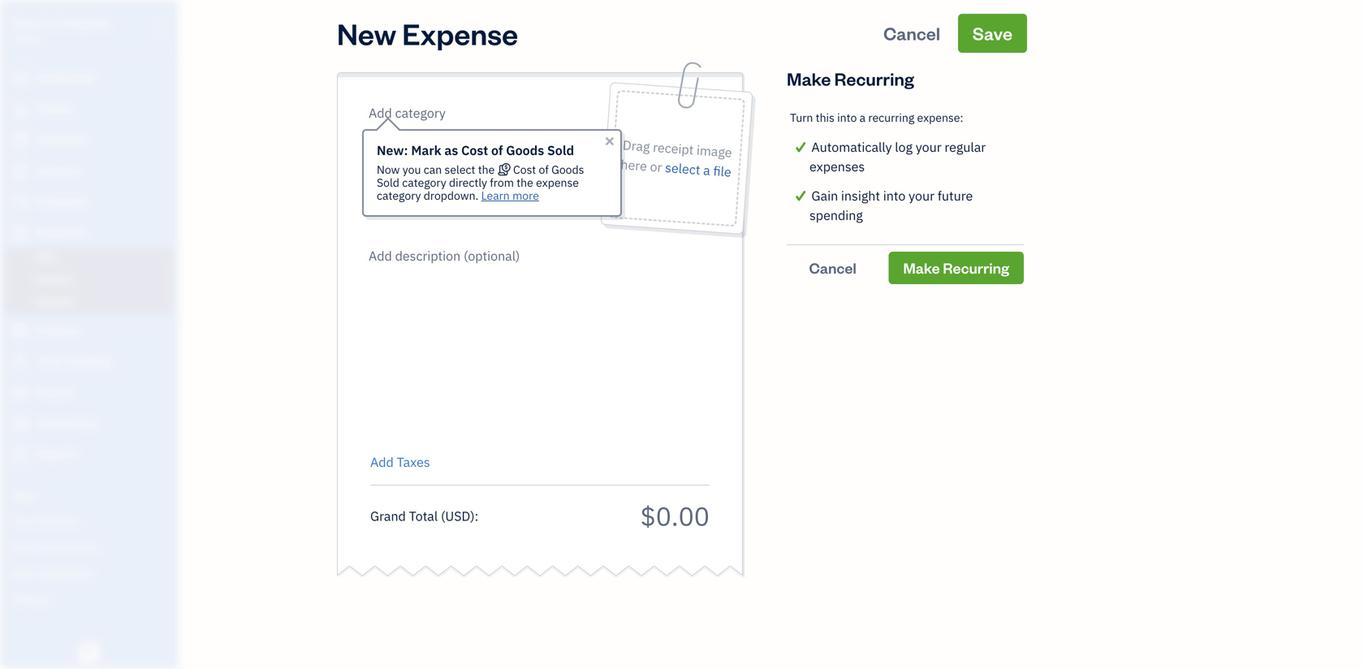 Task type: locate. For each thing, give the bounding box(es) containing it.
as
[[444, 142, 458, 159]]

make recurring inside button
[[903, 258, 1009, 277]]

make recurring down future
[[903, 258, 1009, 277]]

close image
[[603, 135, 616, 148]]

your left future
[[909, 187, 935, 204]]

usd
[[445, 507, 470, 525]]

0 vertical spatial recurring
[[834, 67, 914, 90]]

chart image
[[11, 416, 30, 432]]

cost
[[461, 142, 488, 159], [513, 162, 536, 177]]

sold inside cost of goods sold category directly from the expense category dropdown.
[[377, 175, 399, 190]]

sold
[[547, 142, 574, 159], [377, 175, 399, 190]]

0 horizontal spatial cancel
[[809, 258, 856, 277]]

1 horizontal spatial a
[[860, 110, 866, 125]]

1 vertical spatial goods
[[551, 162, 584, 177]]

a left recurring
[[860, 110, 866, 125]]

you
[[402, 162, 421, 177]]

your
[[916, 138, 942, 155], [909, 187, 935, 204]]

select down receipt
[[664, 159, 701, 178]]

1 horizontal spatial into
[[883, 187, 906, 204]]

cost up more
[[513, 162, 536, 177]]

project image
[[11, 323, 30, 339]]

0 vertical spatial of
[[491, 142, 503, 159]]

1 horizontal spatial make
[[903, 258, 940, 277]]

expense:
[[917, 110, 963, 125]]

cancel
[[884, 22, 940, 45], [809, 258, 856, 277]]

automatically log your regular expenses
[[810, 138, 986, 175]]

insight
[[841, 187, 880, 204]]

1 horizontal spatial select
[[664, 159, 701, 178]]

apps image
[[12, 488, 174, 501]]

cancel button down 'spending'
[[787, 252, 879, 284]]

cancel button left save button
[[869, 14, 955, 53]]

0 horizontal spatial goods
[[506, 142, 544, 159]]

sold up expense
[[547, 142, 574, 159]]

0 horizontal spatial a
[[703, 161, 711, 179]]

gain
[[811, 187, 838, 204]]

expenses
[[810, 158, 865, 175]]

make down gain insight into your future spending
[[903, 258, 940, 277]]

drag receipt image here or
[[620, 136, 733, 176]]

your right log
[[916, 138, 942, 155]]

1 vertical spatial cost
[[513, 162, 536, 177]]

here
[[620, 156, 648, 175]]

drag
[[622, 136, 650, 155]]

1 horizontal spatial sold
[[547, 142, 574, 159]]

0 horizontal spatial cost
[[461, 142, 488, 159]]

0 vertical spatial your
[[916, 138, 942, 155]]

1 horizontal spatial goods
[[551, 162, 584, 177]]

recurring up turn this into a recurring expense:
[[834, 67, 914, 90]]

select inside select a file
[[664, 159, 701, 178]]

0 vertical spatial a
[[860, 110, 866, 125]]

turn this into a recurring expense:
[[790, 110, 963, 125]]

0 horizontal spatial make
[[787, 67, 831, 90]]

0 horizontal spatial into
[[837, 110, 857, 125]]

1 vertical spatial into
[[883, 187, 906, 204]]

1 vertical spatial a
[[703, 161, 711, 179]]

the down new: mark as cost of goods sold
[[478, 162, 495, 177]]

recurring
[[868, 110, 914, 125]]

select down as
[[445, 162, 475, 177]]

a left file
[[703, 161, 711, 179]]

expense
[[536, 175, 579, 190]]

goods
[[506, 142, 544, 159], [551, 162, 584, 177]]

a
[[860, 110, 866, 125], [703, 161, 711, 179]]

0 vertical spatial cost
[[461, 142, 488, 159]]

a inside select a file
[[703, 161, 711, 179]]

client image
[[11, 101, 30, 118]]

1 vertical spatial make recurring
[[903, 258, 1009, 277]]

future
[[938, 187, 973, 204]]

learn more
[[481, 188, 539, 203]]

1 horizontal spatial recurring
[[943, 258, 1009, 277]]

save button
[[958, 14, 1027, 53]]

recurring
[[834, 67, 914, 90], [943, 258, 1009, 277]]

cancel down 'spending'
[[809, 258, 856, 277]]

Amount (USD) text field
[[640, 499, 710, 533]]

1 horizontal spatial of
[[539, 162, 549, 177]]

0 vertical spatial make recurring
[[787, 67, 914, 90]]

into right this
[[837, 110, 857, 125]]

cost right as
[[461, 142, 488, 159]]

0 vertical spatial into
[[837, 110, 857, 125]]

sold left the you
[[377, 175, 399, 190]]

0 vertical spatial make
[[787, 67, 831, 90]]

main element
[[0, 0, 219, 669]]

1 vertical spatial make
[[903, 258, 940, 277]]

make up turn
[[787, 67, 831, 90]]

grand total ( usd ):
[[370, 507, 478, 525]]

learn more link
[[481, 188, 539, 203]]

make inside button
[[903, 258, 940, 277]]

1 vertical spatial sold
[[377, 175, 399, 190]]

check image
[[790, 186, 811, 205]]

0 horizontal spatial recurring
[[834, 67, 914, 90]]

company
[[54, 14, 110, 31]]

make recurring button
[[889, 252, 1024, 284]]

category
[[402, 175, 446, 190], [377, 188, 421, 203]]

0 horizontal spatial sold
[[377, 175, 399, 190]]

make recurring
[[787, 67, 914, 90], [903, 258, 1009, 277]]

cancel left save
[[884, 22, 940, 45]]

of up more
[[539, 162, 549, 177]]

into
[[837, 110, 857, 125], [883, 187, 906, 204]]

1 horizontal spatial the
[[517, 175, 533, 190]]

make recurring up this
[[787, 67, 914, 90]]

gary's
[[13, 14, 51, 31]]

1 vertical spatial recurring
[[943, 258, 1009, 277]]

cancel button
[[869, 14, 955, 53], [787, 252, 879, 284]]

payment image
[[11, 194, 30, 210]]

1 vertical spatial your
[[909, 187, 935, 204]]

into inside gain insight into your future spending
[[883, 187, 906, 204]]

into right "insight" at the top of the page
[[883, 187, 906, 204]]

1 vertical spatial of
[[539, 162, 549, 177]]

gary's company owner
[[13, 14, 110, 45]]

dashboard image
[[11, 71, 30, 87]]

of
[[491, 142, 503, 159], [539, 162, 549, 177]]

0 vertical spatial cancel
[[884, 22, 940, 45]]

0 horizontal spatial the
[[478, 162, 495, 177]]

automatically
[[811, 138, 892, 155]]

1 vertical spatial cancel
[[809, 258, 856, 277]]

taxes
[[397, 453, 430, 471]]

select
[[664, 159, 701, 178], [445, 162, 475, 177]]

recurring down future
[[943, 258, 1009, 277]]

new
[[337, 14, 396, 52]]

the right from
[[517, 175, 533, 190]]

timer image
[[11, 354, 30, 370]]

of up from
[[491, 142, 503, 159]]

the
[[478, 162, 495, 177], [517, 175, 533, 190]]

1 horizontal spatial cost
[[513, 162, 536, 177]]

make
[[787, 67, 831, 90], [903, 258, 940, 277]]



Task type: vqa. For each thing, say whether or not it's contained in the screenshot.
Amount (USD) text field
yes



Task type: describe. For each thing, give the bounding box(es) containing it.
new: mark as cost of goods sold
[[377, 142, 574, 159]]

recurring inside button
[[943, 258, 1009, 277]]

grand
[[370, 507, 406, 525]]

goods inside cost of goods sold category directly from the expense category dropdown.
[[551, 162, 584, 177]]

learn
[[481, 188, 510, 203]]

the inside cost of goods sold category directly from the expense category dropdown.
[[517, 175, 533, 190]]

add
[[370, 453, 394, 471]]

receipt
[[652, 138, 694, 158]]

category down date in mm/dd/yyyy format text box
[[402, 175, 446, 190]]

save
[[973, 22, 1013, 45]]

1 vertical spatial cancel button
[[787, 252, 879, 284]]

owner
[[13, 32, 43, 45]]

mark
[[411, 142, 441, 159]]

this
[[816, 110, 835, 125]]

Description text field
[[362, 246, 702, 441]]

items and services image
[[12, 540, 174, 553]]

1 horizontal spatial cancel
[[884, 22, 940, 45]]

0 horizontal spatial select
[[445, 162, 475, 177]]

total
[[409, 507, 438, 525]]

category down now
[[377, 188, 421, 203]]

settings image
[[12, 592, 174, 605]]

of inside cost of goods sold category directly from the expense category dropdown.
[[539, 162, 549, 177]]

team members image
[[12, 514, 174, 527]]

dropdown.
[[424, 188, 479, 203]]

into for a
[[837, 110, 857, 125]]

into for your
[[883, 187, 906, 204]]

regular
[[945, 138, 986, 155]]

spending
[[810, 207, 863, 224]]

or
[[649, 158, 663, 176]]

estimate image
[[11, 132, 30, 149]]

money image
[[11, 385, 30, 401]]

freshbooks image
[[76, 643, 102, 663]]

Category text field
[[369, 103, 507, 123]]

now
[[377, 162, 400, 177]]

now you can select the
[[377, 162, 497, 177]]

0 vertical spatial goods
[[506, 142, 544, 159]]

Date in MM/DD/YYYY format text field
[[370, 143, 476, 160]]

can
[[424, 162, 442, 177]]

log
[[895, 138, 913, 155]]

):
[[470, 507, 478, 525]]

report image
[[11, 447, 30, 463]]

select a file button
[[664, 158, 732, 182]]

0 vertical spatial sold
[[547, 142, 574, 159]]

expense image
[[11, 225, 30, 241]]

cost inside cost of goods sold category directly from the expense category dropdown.
[[513, 162, 536, 177]]

select a file
[[664, 159, 732, 180]]

turn
[[790, 110, 813, 125]]

add taxes
[[370, 453, 430, 471]]

check image
[[790, 137, 811, 157]]

add taxes button
[[370, 452, 430, 472]]

file
[[713, 162, 732, 180]]

a inside "element"
[[860, 110, 866, 125]]

cost of goods sold category directly from the expense category dropdown.
[[377, 162, 584, 203]]

image
[[696, 141, 733, 161]]

your inside gain insight into your future spending
[[909, 187, 935, 204]]

from
[[490, 175, 514, 190]]

your inside automatically log your regular expenses
[[916, 138, 942, 155]]

0 vertical spatial cancel button
[[869, 14, 955, 53]]

bank connections image
[[12, 566, 174, 579]]

(
[[441, 507, 445, 525]]

invoice image
[[11, 163, 30, 179]]

more
[[512, 188, 539, 203]]

expense
[[402, 14, 518, 52]]

turn this into a recurring expense: element
[[787, 98, 1024, 245]]

directly
[[449, 175, 487, 190]]

0 horizontal spatial of
[[491, 142, 503, 159]]

new expense
[[337, 14, 518, 52]]

gain insight into your future spending
[[810, 187, 973, 224]]

new:
[[377, 142, 408, 159]]



